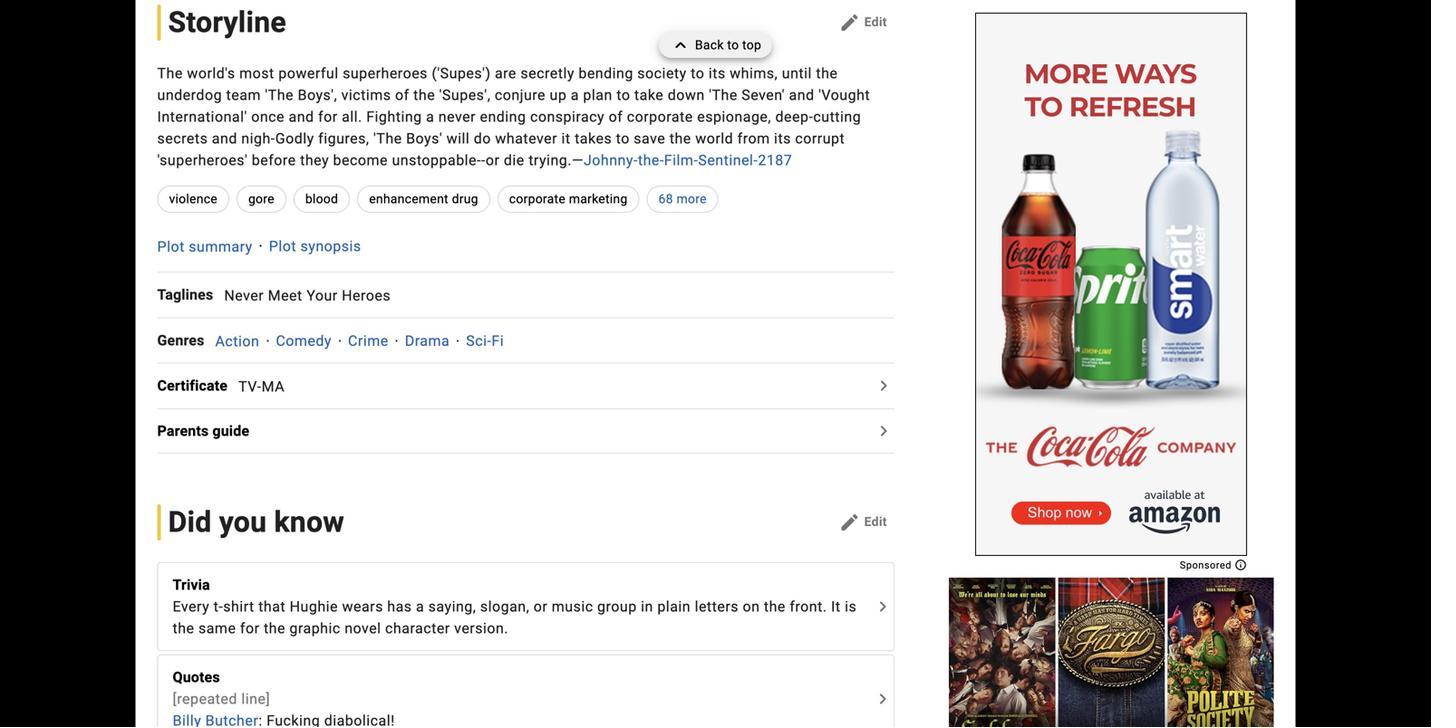 Task type: locate. For each thing, give the bounding box(es) containing it.
johnny-the-film-sentinel-2187 button
[[584, 152, 793, 169]]

down
[[668, 86, 705, 104]]

saying,
[[429, 599, 476, 616]]

conjure
[[495, 86, 546, 104]]

action
[[215, 333, 260, 350]]

for left all. at top left
[[318, 108, 338, 125]]

and up 'superheroes'
[[212, 130, 237, 147]]

2 edit image from the top
[[839, 512, 861, 534]]

0 horizontal spatial corporate
[[509, 192, 566, 206]]

0 vertical spatial see more image
[[872, 596, 894, 618]]

know
[[274, 506, 345, 540]]

the up 'vought
[[816, 65, 838, 82]]

trivia button
[[173, 575, 870, 596]]

2 plot from the left
[[269, 238, 297, 255]]

to
[[727, 38, 739, 53], [691, 65, 705, 82], [617, 86, 630, 104], [616, 130, 630, 147]]

and down until
[[789, 86, 815, 104]]

become
[[333, 152, 388, 169]]

or left die
[[486, 152, 500, 169]]

edit button up is
[[832, 508, 895, 537]]

shirt
[[223, 599, 254, 616]]

1 vertical spatial or
[[534, 599, 548, 616]]

to left take
[[617, 86, 630, 104]]

1 vertical spatial corporate
[[509, 192, 566, 206]]

world's
[[187, 65, 235, 82]]

2 horizontal spatial and
[[789, 86, 815, 104]]

plot for plot synopsis
[[269, 238, 297, 255]]

group
[[949, 578, 1274, 728]]

2 horizontal spatial 'the
[[709, 86, 738, 104]]

1 vertical spatial its
[[774, 130, 791, 147]]

crime
[[348, 333, 389, 350]]

once
[[251, 108, 285, 125]]

2 see more image from the top
[[872, 689, 894, 711]]

tv-
[[239, 378, 262, 396]]

superheroes
[[343, 65, 428, 82]]

violence button
[[157, 186, 229, 213]]

more
[[677, 192, 707, 206]]

same
[[199, 620, 236, 638]]

corporate down trying.
[[509, 192, 566, 206]]

in
[[641, 599, 654, 616]]

1 edit button from the top
[[832, 8, 895, 37]]

never
[[224, 287, 264, 304]]

or inside trivia every t-shirt that hughie wears has a saying, slogan, or music group in plain letters on the front. it is the same for the graphic novel character version.
[[534, 599, 548, 616]]

the
[[157, 65, 183, 82]]

1 vertical spatial of
[[609, 108, 623, 125]]

1 horizontal spatial and
[[289, 108, 314, 125]]

edit image
[[839, 12, 861, 33], [839, 512, 861, 534]]

expand less image
[[670, 33, 695, 58]]

to up down
[[691, 65, 705, 82]]

certificate button
[[157, 376, 239, 397]]

1 horizontal spatial 'the
[[374, 130, 402, 147]]

violence
[[169, 192, 218, 206]]

its
[[709, 65, 726, 82], [774, 130, 791, 147]]

it
[[831, 599, 841, 616]]

sponsored content section
[[976, 13, 1248, 572]]

edit for storyline
[[865, 15, 887, 30]]

2 vertical spatial and
[[212, 130, 237, 147]]

graphic
[[290, 620, 341, 638]]

espionage,
[[697, 108, 772, 125]]

[repeated line]
[[173, 691, 270, 708]]

take
[[635, 86, 664, 104]]

plot left 'summary'
[[157, 238, 185, 255]]

plot summary button
[[157, 238, 253, 255]]

edit button up 'vought
[[832, 8, 895, 37]]

0 vertical spatial a
[[571, 86, 579, 104]]

plot
[[157, 238, 185, 255], [269, 238, 297, 255]]

— johnny-the-film-sentinel-2187
[[572, 152, 793, 169]]

to left top
[[727, 38, 739, 53]]

and up the godly
[[289, 108, 314, 125]]

nigh-
[[241, 130, 275, 147]]

unstoppable-
[[392, 152, 481, 169]]

back to top button
[[659, 33, 772, 58]]

johnny-
[[584, 152, 638, 169]]

you
[[219, 506, 267, 540]]

0 vertical spatial corporate
[[627, 108, 693, 125]]

edit image for storyline
[[839, 12, 861, 33]]

corporate up save
[[627, 108, 693, 125]]

edit image up 'vought
[[839, 12, 861, 33]]

plot summary
[[157, 238, 253, 255]]

see more image for trivia
[[872, 596, 894, 618]]

1 vertical spatial for
[[240, 620, 260, 638]]

whims,
[[730, 65, 778, 82]]

plan
[[583, 86, 613, 104]]

1 horizontal spatial corporate
[[627, 108, 693, 125]]

a right has
[[416, 599, 424, 616]]

drug
[[452, 192, 478, 206]]

wears
[[342, 599, 383, 616]]

sci-fi
[[466, 333, 504, 350]]

every
[[173, 599, 210, 616]]

0 horizontal spatial for
[[240, 620, 260, 638]]

trivia
[[173, 577, 210, 594]]

plot for plot summary
[[157, 238, 185, 255]]

edit for did you know
[[865, 515, 887, 530]]

'the down fighting
[[374, 130, 402, 147]]

edit image up is
[[839, 512, 861, 534]]

0 horizontal spatial of
[[395, 86, 409, 104]]

1 vertical spatial edit image
[[839, 512, 861, 534]]

sentinel-
[[698, 152, 758, 169]]

1 horizontal spatial for
[[318, 108, 338, 125]]

secrets
[[157, 130, 208, 147]]

summary
[[189, 238, 253, 255]]

the up fighting
[[414, 86, 435, 104]]

on
[[743, 599, 760, 616]]

of down plan
[[609, 108, 623, 125]]

sponsored
[[1180, 560, 1235, 572]]

your
[[307, 287, 338, 304]]

the down that
[[264, 620, 286, 638]]

or down trivia button
[[534, 599, 548, 616]]

top
[[743, 38, 762, 53]]

1 horizontal spatial plot
[[269, 238, 297, 255]]

comedy button
[[276, 333, 332, 350]]

0 horizontal spatial its
[[709, 65, 726, 82]]

1 horizontal spatial or
[[534, 599, 548, 616]]

68 more button
[[647, 186, 719, 213]]

line]
[[241, 691, 270, 708]]

'the up once
[[265, 86, 294, 104]]

underdog
[[157, 86, 222, 104]]

plot left synopsis
[[269, 238, 297, 255]]

0 vertical spatial edit button
[[832, 8, 895, 37]]

figures,
[[318, 130, 369, 147]]

corporate inside button
[[509, 192, 566, 206]]

1 vertical spatial edit button
[[832, 508, 895, 537]]

1 see more image from the top
[[872, 596, 894, 618]]

see more image
[[872, 596, 894, 618], [872, 689, 894, 711]]

its down back to top button
[[709, 65, 726, 82]]

'the
[[265, 86, 294, 104], [709, 86, 738, 104], [374, 130, 402, 147]]

0 vertical spatial or
[[486, 152, 500, 169]]

2 edit from the top
[[865, 515, 887, 530]]

1 plot from the left
[[157, 238, 185, 255]]

0 vertical spatial edit image
[[839, 12, 861, 33]]

hughie
[[290, 599, 338, 616]]

of up fighting
[[395, 86, 409, 104]]

for down shirt
[[240, 620, 260, 638]]

save
[[634, 130, 666, 147]]

0 horizontal spatial or
[[486, 152, 500, 169]]

certificate: see all image
[[873, 376, 895, 397]]

corporate
[[627, 108, 693, 125], [509, 192, 566, 206]]

1 edit from the top
[[865, 15, 887, 30]]

slogan,
[[480, 599, 530, 616]]

0 vertical spatial for
[[318, 108, 338, 125]]

enhancement
[[369, 192, 449, 206]]

0 vertical spatial its
[[709, 65, 726, 82]]

1 edit image from the top
[[839, 12, 861, 33]]

'the up espionage,
[[709, 86, 738, 104]]

its up 2187
[[774, 130, 791, 147]]

a up 'boys''
[[426, 108, 435, 125]]

0 vertical spatial edit
[[865, 15, 887, 30]]

0 horizontal spatial a
[[416, 599, 424, 616]]

2187
[[758, 152, 793, 169]]

2 vertical spatial a
[[416, 599, 424, 616]]

fi
[[492, 333, 504, 350]]

or
[[486, 152, 500, 169], [534, 599, 548, 616]]

secretly
[[521, 65, 575, 82]]

quotes
[[173, 669, 220, 687]]

quotes button
[[173, 667, 870, 689]]

front.
[[790, 599, 827, 616]]

1 vertical spatial see more image
[[872, 689, 894, 711]]

1 horizontal spatial a
[[426, 108, 435, 125]]

2 edit button from the top
[[832, 508, 895, 537]]

never meet your heroes
[[224, 287, 391, 304]]

1 vertical spatial edit
[[865, 515, 887, 530]]

68 more
[[659, 192, 707, 206]]

all.
[[342, 108, 362, 125]]

'superheroes'
[[157, 152, 248, 169]]

music
[[552, 599, 593, 616]]

0 horizontal spatial plot
[[157, 238, 185, 255]]

boys'
[[406, 130, 443, 147]]

will
[[447, 130, 470, 147]]

are
[[495, 65, 517, 82]]

a right up
[[571, 86, 579, 104]]

1 horizontal spatial its
[[774, 130, 791, 147]]



Task type: vqa. For each thing, say whether or not it's contained in the screenshot.
Search IMDb text field
no



Task type: describe. For each thing, give the bounding box(es) containing it.
novel
[[345, 620, 381, 638]]

gore button
[[237, 186, 286, 213]]

die
[[504, 152, 525, 169]]

deep-
[[776, 108, 814, 125]]

fighting
[[366, 108, 422, 125]]

cutting
[[814, 108, 861, 125]]

to up johnny-
[[616, 130, 630, 147]]

parents guide: see all image
[[873, 421, 895, 442]]

drama button
[[405, 333, 450, 350]]

poster image
[[949, 578, 1274, 728]]

genres
[[157, 332, 204, 349]]

'vought
[[819, 86, 870, 104]]

-
[[481, 152, 486, 169]]

trying.
[[529, 152, 572, 169]]

plot synopsis
[[269, 238, 361, 255]]

before
[[252, 152, 296, 169]]

1 vertical spatial a
[[426, 108, 435, 125]]

see more image for quotes
[[872, 689, 894, 711]]

corporate inside the world's most powerful superheroes ('supes') are secretly bending society to its whims, until the underdog team 'the boys', victims of the 'supes', conjure up a plan to take down 'the seven' and 'vought international' once and for all. fighting a never ending conspiracy of corporate espionage, deep-cutting secrets and nigh-godly figures, 'the boys' will do whatever it takes to save the world from its corrupt 'superheroes' before they become unstoppable--or die trying.
[[627, 108, 693, 125]]

that
[[259, 599, 286, 616]]

edit image for did you know
[[839, 512, 861, 534]]

or inside the world's most powerful superheroes ('supes') are secretly bending society to its whims, until the underdog team 'the boys', victims of the 'supes', conjure up a plan to take down 'the seven' and 'vought international' once and for all. fighting a never ending conspiracy of corporate espionage, deep-cutting secrets and nigh-godly figures, 'the boys' will do whatever it takes to save the world from its corrupt 'superheroes' before they become unstoppable--or die trying.
[[486, 152, 500, 169]]

1 horizontal spatial of
[[609, 108, 623, 125]]

corrupt
[[795, 130, 845, 147]]

did you know
[[168, 506, 345, 540]]

sci-
[[466, 333, 492, 350]]

for inside trivia every t-shirt that hughie wears has a saying, slogan, or music group in plain letters on the front. it is the same for the graphic novel character version.
[[240, 620, 260, 638]]

most
[[239, 65, 274, 82]]

0 horizontal spatial 'the
[[265, 86, 294, 104]]

it
[[562, 130, 571, 147]]

action button
[[215, 333, 260, 350]]

film-
[[664, 152, 698, 169]]

gore
[[248, 192, 275, 206]]

comedy
[[276, 333, 332, 350]]

the down the every
[[173, 620, 194, 638]]

group
[[597, 599, 637, 616]]

t-
[[214, 599, 223, 616]]

edit button for storyline
[[832, 8, 895, 37]]

team
[[226, 86, 261, 104]]

trivia every t-shirt that hughie wears has a saying, slogan, or music group in plain letters on the front. it is the same for the graphic novel character version.
[[173, 577, 857, 638]]

world
[[696, 130, 734, 147]]

corporate marketing
[[509, 192, 628, 206]]

international'
[[157, 108, 247, 125]]

('supes')
[[432, 65, 491, 82]]

the up film-
[[670, 130, 691, 147]]

blood
[[305, 192, 338, 206]]

0 vertical spatial of
[[395, 86, 409, 104]]

letters
[[695, 599, 739, 616]]

storyline
[[168, 5, 286, 39]]

for inside the world's most powerful superheroes ('supes') are secretly bending society to its whims, until the underdog team 'the boys', victims of the 'supes', conjure up a plan to take down 'the seven' and 'vought international' once and for all. fighting a never ending conspiracy of corporate espionage, deep-cutting secrets and nigh-godly figures, 'the boys' will do whatever it takes to save the world from its corrupt 'superheroes' before they become unstoppable--or die trying.
[[318, 108, 338, 125]]

plot synopsis button
[[269, 238, 361, 255]]

taglines
[[157, 287, 213, 304]]

enhancement drug button
[[357, 186, 490, 213]]

boys',
[[298, 86, 337, 104]]

godly
[[275, 130, 314, 147]]

a inside trivia every t-shirt that hughie wears has a saying, slogan, or music group in plain letters on the front. it is the same for the graphic novel character version.
[[416, 599, 424, 616]]

back to top
[[695, 38, 762, 53]]

tv-ma
[[239, 378, 285, 396]]

meet
[[268, 287, 303, 304]]

edit button for did you know
[[832, 508, 895, 537]]

0 horizontal spatial and
[[212, 130, 237, 147]]

is
[[845, 599, 857, 616]]

drama
[[405, 333, 450, 350]]

up
[[550, 86, 567, 104]]

2 horizontal spatial a
[[571, 86, 579, 104]]

parents guide
[[157, 423, 249, 440]]

heroes
[[342, 287, 391, 304]]

until
[[782, 65, 812, 82]]

seven'
[[742, 86, 785, 104]]

the-
[[638, 152, 664, 169]]

has
[[387, 599, 412, 616]]

conspiracy
[[530, 108, 605, 125]]

synopsis
[[301, 238, 361, 255]]

the right on at the bottom
[[764, 599, 786, 616]]

version.
[[454, 620, 509, 638]]

takes
[[575, 130, 612, 147]]

never
[[439, 108, 476, 125]]

did
[[168, 506, 212, 540]]

0 vertical spatial and
[[789, 86, 815, 104]]

1 vertical spatial and
[[289, 108, 314, 125]]

plain
[[658, 599, 691, 616]]

ma
[[262, 378, 285, 396]]

68
[[659, 192, 673, 206]]

back
[[695, 38, 724, 53]]

parents
[[157, 423, 209, 440]]

to inside button
[[727, 38, 739, 53]]

—
[[572, 152, 584, 169]]

powerful
[[279, 65, 339, 82]]



